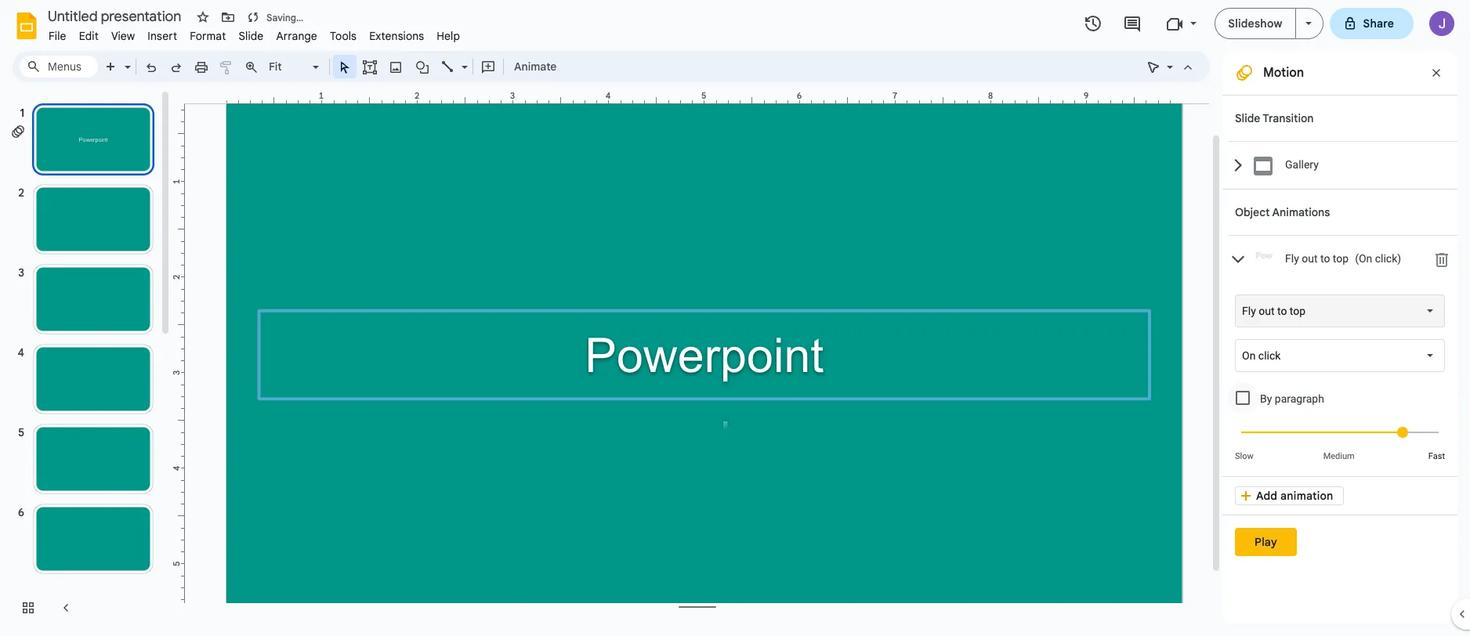 Task type: vqa. For each thing, say whether or not it's contained in the screenshot.
Slide in the menu item
yes



Task type: describe. For each thing, give the bounding box(es) containing it.
view
[[111, 29, 135, 43]]

help
[[437, 29, 460, 43]]

slideshow button
[[1215, 8, 1296, 39]]

fly out to top option
[[1242, 303, 1306, 319]]

fly for fly out to top
[[1242, 305, 1256, 317]]

saving…
[[266, 11, 303, 23]]

gallery
[[1285, 158, 1319, 171]]

top for fly out to top (on click)
[[1333, 253, 1349, 265]]

animation
[[1281, 489, 1334, 503]]

mode and view toolbar
[[1141, 51, 1201, 82]]

duration element
[[1235, 414, 1445, 462]]

main toolbar
[[97, 55, 565, 78]]

out for fly out to top (on click)
[[1302, 253, 1318, 265]]

gallery tab
[[1229, 141, 1458, 189]]

animations
[[1273, 205, 1330, 219]]

view menu item
[[105, 27, 141, 45]]

medium button
[[1305, 451, 1374, 462]]

menu bar inside the menu bar banner
[[42, 20, 466, 46]]

Menus field
[[20, 56, 98, 78]]

share
[[1363, 16, 1394, 31]]

transition
[[1263, 111, 1314, 125]]

live pointer settings image
[[1163, 56, 1173, 62]]

animate button
[[507, 55, 564, 78]]

select line image
[[458, 56, 468, 62]]

Star checkbox
[[192, 6, 214, 28]]

to for fly out to top
[[1278, 305, 1287, 317]]

shape image
[[413, 56, 431, 78]]

fast button
[[1429, 451, 1445, 462]]

edit
[[79, 29, 99, 43]]

(on
[[1355, 253, 1373, 265]]

slide menu item
[[232, 27, 270, 45]]

click
[[1259, 350, 1281, 362]]

presentation options image
[[1305, 22, 1312, 25]]

add animation
[[1256, 489, 1334, 503]]

Zoom text field
[[266, 56, 310, 78]]

insert image image
[[387, 56, 405, 78]]

object animations
[[1235, 205, 1330, 219]]

motion
[[1263, 65, 1304, 81]]

help menu item
[[430, 27, 466, 45]]

saving… button
[[242, 6, 307, 28]]

add
[[1256, 489, 1278, 503]]



Task type: locate. For each thing, give the bounding box(es) containing it.
slide down saving… button on the top left
[[239, 29, 264, 43]]

insert menu item
[[141, 27, 184, 45]]

tab containing fly out to top
[[1229, 235, 1458, 283]]

slideshow
[[1228, 16, 1283, 31]]

0 vertical spatial top
[[1333, 253, 1349, 265]]

animate
[[514, 60, 557, 74]]

slow
[[1235, 451, 1254, 462]]

navigation inside motion application
[[0, 89, 172, 636]]

slider
[[1235, 414, 1445, 450]]

top
[[1333, 253, 1349, 265], [1290, 305, 1306, 317]]

fly out to top
[[1242, 305, 1306, 317]]

format
[[190, 29, 226, 43]]

0 vertical spatial slide
[[239, 29, 264, 43]]

fast
[[1429, 451, 1445, 462]]

1 horizontal spatial to
[[1321, 253, 1330, 265]]

tools menu item
[[324, 27, 363, 45]]

slow button
[[1235, 451, 1254, 462]]

0 horizontal spatial to
[[1278, 305, 1287, 317]]

on click
[[1242, 350, 1281, 362]]

slide transition
[[1235, 111, 1314, 125]]

out for fly out to top
[[1259, 305, 1275, 317]]

slide left the transition
[[1235, 111, 1261, 125]]

fly up on
[[1242, 305, 1256, 317]]

extensions menu item
[[363, 27, 430, 45]]

0 horizontal spatial slide
[[239, 29, 264, 43]]

object animations tab list
[[1223, 189, 1458, 477]]

slide for slide
[[239, 29, 264, 43]]

out up click
[[1259, 305, 1275, 317]]

to up click
[[1278, 305, 1287, 317]]

0 horizontal spatial fly
[[1242, 305, 1256, 317]]

by paragraph
[[1260, 393, 1324, 405]]

By paragraph checkbox
[[1236, 391, 1250, 405]]

fly
[[1285, 253, 1299, 265], [1242, 305, 1256, 317]]

to inside option
[[1278, 305, 1287, 317]]

0 vertical spatial fly
[[1285, 253, 1299, 265]]

share button
[[1330, 8, 1414, 39]]

menu bar banner
[[0, 0, 1470, 636]]

1 vertical spatial top
[[1290, 305, 1306, 317]]

1 vertical spatial fly
[[1242, 305, 1256, 317]]

format menu item
[[184, 27, 232, 45]]

to for fly out to top (on click)
[[1321, 253, 1330, 265]]

slide inside motion section
[[1235, 111, 1261, 125]]

insert
[[148, 29, 177, 43]]

menu bar
[[42, 20, 466, 46]]

slide
[[239, 29, 264, 43], [1235, 111, 1261, 125]]

1 vertical spatial to
[[1278, 305, 1287, 317]]

slider inside object animations tab list
[[1235, 414, 1445, 450]]

tab panel inside object animations tab list
[[1227, 283, 1458, 477]]

1 vertical spatial slide
[[1235, 111, 1261, 125]]

medium
[[1324, 451, 1355, 462]]

fly inside option
[[1242, 305, 1256, 317]]

tab panel
[[1227, 283, 1458, 477]]

tools
[[330, 29, 357, 43]]

out inside fly out to top option
[[1259, 305, 1275, 317]]

motion section
[[1223, 51, 1458, 624]]

to
[[1321, 253, 1330, 265], [1278, 305, 1287, 317]]

arrange
[[276, 29, 317, 43]]

out
[[1302, 253, 1318, 265], [1259, 305, 1275, 317]]

on click option
[[1242, 348, 1281, 364]]

1 vertical spatial out
[[1259, 305, 1275, 317]]

0 horizontal spatial top
[[1290, 305, 1306, 317]]

fly out to top (on click)
[[1285, 253, 1402, 265]]

1 horizontal spatial fly
[[1285, 253, 1299, 265]]

object
[[1235, 205, 1270, 219]]

file
[[49, 29, 66, 43]]

fly down animations
[[1285, 253, 1299, 265]]

paragraph
[[1275, 393, 1324, 405]]

0 horizontal spatial out
[[1259, 305, 1275, 317]]

Zoom field
[[264, 56, 326, 78]]

0 vertical spatial to
[[1321, 253, 1330, 265]]

slide inside menu item
[[239, 29, 264, 43]]

motion application
[[0, 0, 1470, 636]]

Rename text field
[[42, 6, 190, 25]]

play
[[1255, 535, 1278, 549]]

fly out to top list box
[[1235, 295, 1445, 328]]

on
[[1242, 350, 1256, 362]]

to inside tab
[[1321, 253, 1330, 265]]

out down animations
[[1302, 253, 1318, 265]]

navigation
[[0, 89, 172, 636]]

top for fly out to top
[[1290, 305, 1306, 317]]

file menu item
[[42, 27, 73, 45]]

play button
[[1235, 528, 1297, 556]]

add animation button
[[1235, 487, 1344, 506]]

edit menu item
[[73, 27, 105, 45]]

tab inside object animations tab list
[[1229, 235, 1458, 283]]

tab
[[1229, 235, 1458, 283]]

extensions
[[369, 29, 424, 43]]

click)
[[1375, 253, 1402, 265]]

by
[[1260, 393, 1272, 405]]

tab panel containing fly out to top
[[1227, 283, 1458, 477]]

slide for slide transition
[[1235, 111, 1261, 125]]

top inside fly out to top option
[[1290, 305, 1306, 317]]

1 horizontal spatial top
[[1333, 253, 1349, 265]]

1 horizontal spatial slide
[[1235, 111, 1261, 125]]

0 vertical spatial out
[[1302, 253, 1318, 265]]

fly for fly out to top (on click)
[[1285, 253, 1299, 265]]

to left (on
[[1321, 253, 1330, 265]]

1 horizontal spatial out
[[1302, 253, 1318, 265]]

new slide with layout image
[[121, 56, 131, 62]]

menu bar containing file
[[42, 20, 466, 46]]

arrange menu item
[[270, 27, 324, 45]]



